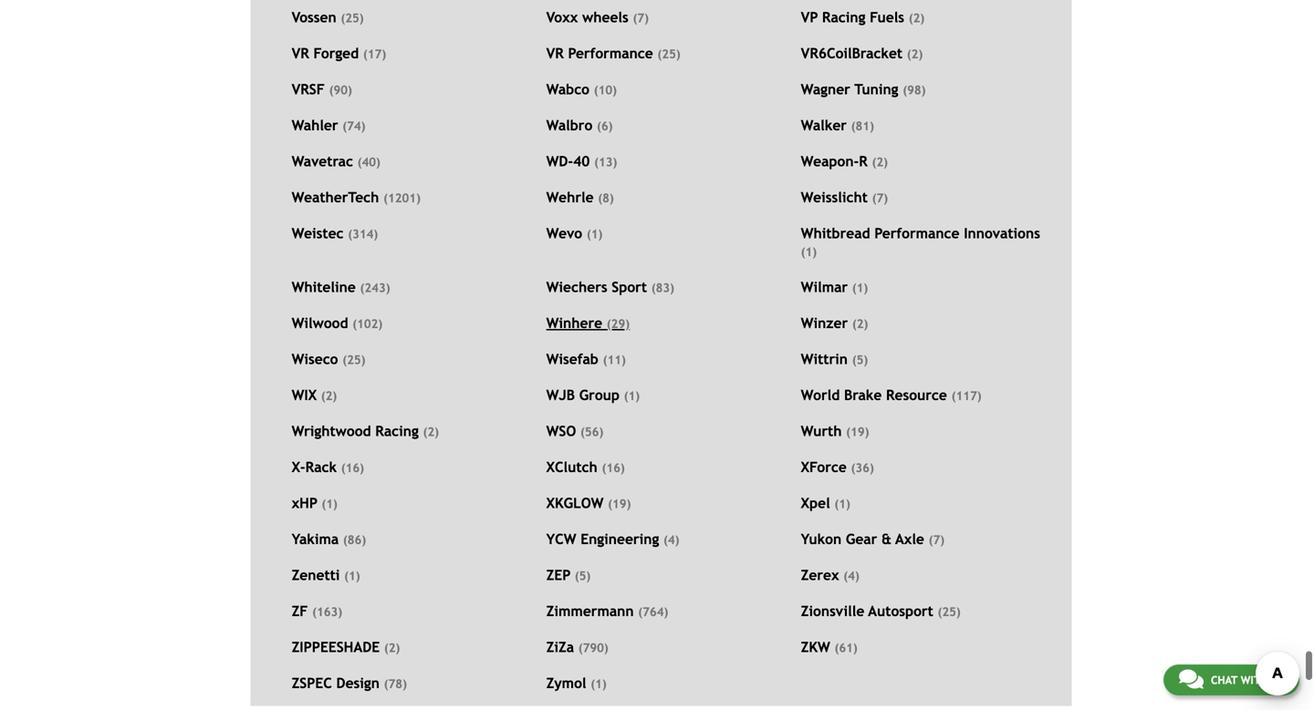 Task type: locate. For each thing, give the bounding box(es) containing it.
(25) inside wiseco (25)
[[342, 353, 365, 367]]

with
[[1241, 674, 1268, 687]]

racing right the vp
[[822, 9, 865, 26]]

1 horizontal spatial (5)
[[852, 353, 868, 367]]

(1) inside wilmar (1)
[[852, 281, 868, 295]]

(5) inside wittrin (5)
[[852, 353, 868, 367]]

1 horizontal spatial (4)
[[843, 569, 859, 584]]

performance inside whitbread performance innovations (1)
[[874, 225, 960, 242]]

0 horizontal spatial (16)
[[341, 461, 364, 476]]

0 vertical spatial racing
[[822, 9, 865, 26]]

yakima (86)
[[292, 532, 366, 548]]

(2) inside weapon-r (2)
[[872, 155, 888, 169]]

1 vertical spatial (7)
[[872, 191, 888, 205]]

(7) right wheels
[[633, 11, 649, 25]]

(1) inside xpel (1)
[[834, 497, 850, 512]]

(1) right xhp
[[322, 497, 338, 512]]

r
[[859, 153, 868, 170]]

(5) inside zep (5)
[[575, 569, 591, 584]]

(2) inside vp racing fuels (2)
[[909, 11, 925, 25]]

tuning
[[854, 81, 898, 98]]

(19) right wurth
[[846, 425, 869, 439]]

wd-40 (13)
[[546, 153, 617, 170]]

1 (16) from the left
[[341, 461, 364, 476]]

zerex
[[801, 568, 839, 584]]

0 horizontal spatial (4)
[[663, 533, 679, 548]]

weathertech (1201)
[[292, 189, 421, 206]]

(1) inside zymol (1)
[[591, 678, 607, 692]]

brake
[[844, 387, 882, 404]]

walker
[[801, 117, 847, 134]]

weathertech
[[292, 189, 379, 206]]

0 vertical spatial (5)
[[852, 353, 868, 367]]

(8)
[[598, 191, 614, 205]]

(13)
[[594, 155, 617, 169]]

1 horizontal spatial (16)
[[602, 461, 625, 476]]

(7)
[[633, 11, 649, 25], [872, 191, 888, 205], [929, 533, 945, 548]]

performance down wheels
[[568, 45, 653, 62]]

us
[[1271, 674, 1284, 687]]

performance for (25)
[[568, 45, 653, 62]]

(7) right axle
[[929, 533, 945, 548]]

wilwood
[[292, 315, 348, 332]]

(1) down the whitbread
[[801, 245, 817, 259]]

(314)
[[348, 227, 378, 241]]

(1) inside zenetti (1)
[[344, 569, 360, 584]]

2 vertical spatial (7)
[[929, 533, 945, 548]]

0 vertical spatial (7)
[[633, 11, 649, 25]]

forged
[[313, 45, 359, 62]]

1 vertical spatial (19)
[[608, 497, 631, 512]]

(1) for xpel
[[834, 497, 850, 512]]

rack
[[305, 460, 337, 476]]

ziza (790)
[[546, 640, 608, 656]]

1 vr from the left
[[292, 45, 309, 62]]

(1) right xpel
[[834, 497, 850, 512]]

(117)
[[951, 389, 982, 403]]

vr down voxx on the left top of page
[[546, 45, 564, 62]]

1 horizontal spatial racing
[[822, 9, 865, 26]]

0 horizontal spatial (7)
[[633, 11, 649, 25]]

0 horizontal spatial racing
[[375, 423, 419, 440]]

wix
[[292, 387, 317, 404]]

1 horizontal spatial vr
[[546, 45, 564, 62]]

(4) right engineering
[[663, 533, 679, 548]]

zkw
[[801, 640, 830, 656]]

1 horizontal spatial (7)
[[872, 191, 888, 205]]

wrightwood
[[292, 423, 371, 440]]

winhere
[[546, 315, 602, 332]]

(16) right xclutch
[[602, 461, 625, 476]]

(40)
[[357, 155, 380, 169]]

xclutch
[[546, 460, 597, 476]]

(1) down (86)
[[344, 569, 360, 584]]

ziza
[[546, 640, 574, 656]]

(2) inside wix (2)
[[321, 389, 337, 403]]

(1) right "group"
[[624, 389, 640, 403]]

wevo
[[546, 225, 582, 242]]

1 vertical spatial performance
[[874, 225, 960, 242]]

(61)
[[835, 642, 858, 656]]

(25) inside 'vossen (25)'
[[341, 11, 364, 25]]

vossen (25)
[[292, 9, 364, 26]]

vr left forged on the left top of the page
[[292, 45, 309, 62]]

wahler
[[292, 117, 338, 134]]

(16) inside xclutch (16)
[[602, 461, 625, 476]]

racing for fuels
[[822, 9, 865, 26]]

wavetrac (40)
[[292, 153, 380, 170]]

zenetti
[[292, 568, 340, 584]]

vr for vr performance
[[546, 45, 564, 62]]

(1) inside xhp (1)
[[322, 497, 338, 512]]

xforce (36)
[[801, 460, 874, 476]]

racing right wrightwood
[[375, 423, 419, 440]]

(1) right "zymol"
[[591, 678, 607, 692]]

(19) up engineering
[[608, 497, 631, 512]]

2 (16) from the left
[[602, 461, 625, 476]]

(1) right wilmar
[[852, 281, 868, 295]]

racing for (2)
[[375, 423, 419, 440]]

world
[[801, 387, 840, 404]]

zerex (4)
[[801, 568, 859, 584]]

1 horizontal spatial performance
[[874, 225, 960, 242]]

wehrle (8)
[[546, 189, 614, 206]]

(11)
[[603, 353, 626, 367]]

40
[[573, 153, 590, 170]]

(19) for xkglow
[[608, 497, 631, 512]]

yukon gear & axle (7)
[[801, 532, 945, 548]]

xkglow (19)
[[546, 496, 631, 512]]

(6)
[[597, 119, 613, 133]]

0 horizontal spatial vr
[[292, 45, 309, 62]]

1 horizontal spatial (19)
[[846, 425, 869, 439]]

(5) right 'zep'
[[575, 569, 591, 584]]

(764)
[[638, 606, 668, 620]]

xpel (1)
[[801, 496, 850, 512]]

vp racing fuels (2)
[[801, 9, 925, 26]]

(16) right rack
[[341, 461, 364, 476]]

ycw engineering (4)
[[546, 532, 679, 548]]

zippeeshade
[[292, 640, 380, 656]]

0 vertical spatial performance
[[568, 45, 653, 62]]

1 vertical spatial (4)
[[843, 569, 859, 584]]

(4) right zerex
[[843, 569, 859, 584]]

(5) for wittrin
[[852, 353, 868, 367]]

wevo (1)
[[546, 225, 603, 242]]

wagner tuning (98)
[[801, 81, 926, 98]]

(4) inside zerex (4)
[[843, 569, 859, 584]]

1 vertical spatial (5)
[[575, 569, 591, 584]]

winhere (29)
[[546, 315, 630, 332]]

vr6coilbracket
[[801, 45, 903, 62]]

walbro
[[546, 117, 593, 134]]

performance down weisslicht (7)
[[874, 225, 960, 242]]

(7) right weisslicht
[[872, 191, 888, 205]]

(1)
[[587, 227, 603, 241], [801, 245, 817, 259], [852, 281, 868, 295], [624, 389, 640, 403], [322, 497, 338, 512], [834, 497, 850, 512], [344, 569, 360, 584], [591, 678, 607, 692]]

(2)
[[909, 11, 925, 25], [907, 47, 923, 61], [872, 155, 888, 169], [852, 317, 868, 331], [321, 389, 337, 403], [423, 425, 439, 439], [384, 642, 400, 656]]

2 horizontal spatial (7)
[[929, 533, 945, 548]]

zippeeshade (2)
[[292, 640, 400, 656]]

(19) inside wurth (19)
[[846, 425, 869, 439]]

(1) inside wevo (1)
[[587, 227, 603, 241]]

(16)
[[341, 461, 364, 476], [602, 461, 625, 476]]

0 vertical spatial (19)
[[846, 425, 869, 439]]

performance
[[568, 45, 653, 62], [874, 225, 960, 242]]

wagner
[[801, 81, 850, 98]]

wiechers sport (83)
[[546, 279, 674, 296]]

(1) right wevo
[[587, 227, 603, 241]]

(25) inside vr performance (25)
[[657, 47, 680, 61]]

0 horizontal spatial (19)
[[608, 497, 631, 512]]

zspec design (78)
[[292, 676, 407, 692]]

vr for vr forged
[[292, 45, 309, 62]]

chat
[[1211, 674, 1237, 687]]

(74)
[[342, 119, 366, 133]]

(2) inside wrightwood racing (2)
[[423, 425, 439, 439]]

(19) inside "xkglow (19)"
[[608, 497, 631, 512]]

wrightwood racing (2)
[[292, 423, 439, 440]]

(243)
[[360, 281, 390, 295]]

0 horizontal spatial (5)
[[575, 569, 591, 584]]

yukon
[[801, 532, 841, 548]]

(86)
[[343, 533, 366, 548]]

2 vr from the left
[[546, 45, 564, 62]]

1 vertical spatial racing
[[375, 423, 419, 440]]

0 horizontal spatial performance
[[568, 45, 653, 62]]

0 vertical spatial (4)
[[663, 533, 679, 548]]

zep
[[546, 568, 571, 584]]

(1) for zenetti
[[344, 569, 360, 584]]

(5) up brake
[[852, 353, 868, 367]]



Task type: vqa. For each thing, say whether or not it's contained in the screenshot.


Task type: describe. For each thing, give the bounding box(es) containing it.
(2) inside vr6coilbracket (2)
[[907, 47, 923, 61]]

wurth
[[801, 423, 842, 440]]

(16) inside the x-rack (16)
[[341, 461, 364, 476]]

(1) for wevo
[[587, 227, 603, 241]]

wittrin
[[801, 351, 848, 368]]

weapon-r (2)
[[801, 153, 888, 170]]

xhp (1)
[[292, 496, 338, 512]]

wilwood (102)
[[292, 315, 383, 332]]

engineering
[[581, 532, 659, 548]]

(78)
[[384, 678, 407, 692]]

x-
[[292, 460, 305, 476]]

(90)
[[329, 83, 352, 97]]

(1) inside whitbread performance innovations (1)
[[801, 245, 817, 259]]

wahler (74)
[[292, 117, 366, 134]]

(2) inside winzer (2)
[[852, 317, 868, 331]]

x-rack (16)
[[292, 460, 364, 476]]

weisslicht
[[801, 189, 868, 206]]

whiteline
[[292, 279, 356, 296]]

autosport
[[868, 604, 933, 620]]

wisefab
[[546, 351, 599, 368]]

whitbread
[[801, 225, 870, 242]]

xclutch (16)
[[546, 460, 625, 476]]

wjb group (1)
[[546, 387, 640, 404]]

zymol (1)
[[546, 676, 607, 692]]

&
[[881, 532, 892, 548]]

(5) for zep
[[575, 569, 591, 584]]

wix (2)
[[292, 387, 337, 404]]

wehrle
[[546, 189, 594, 206]]

(7) inside "voxx wheels (7)"
[[633, 11, 649, 25]]

wiseco (25)
[[292, 351, 365, 368]]

zkw (61)
[[801, 640, 858, 656]]

(17)
[[363, 47, 386, 61]]

vp
[[801, 9, 818, 26]]

xpel
[[801, 496, 830, 512]]

zimmermann (764)
[[546, 604, 668, 620]]

(4) inside ycw engineering (4)
[[663, 533, 679, 548]]

(2) inside zippeeshade (2)
[[384, 642, 400, 656]]

(10)
[[594, 83, 617, 97]]

vossen
[[292, 9, 336, 26]]

voxx wheels (7)
[[546, 9, 649, 26]]

(36)
[[851, 461, 874, 476]]

xkglow
[[546, 496, 604, 512]]

sport
[[612, 279, 647, 296]]

vr6coilbracket (2)
[[801, 45, 923, 62]]

(1) inside the wjb group (1)
[[624, 389, 640, 403]]

(1201)
[[383, 191, 421, 205]]

wheels
[[582, 9, 628, 26]]

winzer
[[801, 315, 848, 332]]

(1) for zymol
[[591, 678, 607, 692]]

(163)
[[312, 606, 342, 620]]

(19) for wurth
[[846, 425, 869, 439]]

weisslicht (7)
[[801, 189, 888, 206]]

zf
[[292, 604, 308, 620]]

comments image
[[1179, 669, 1204, 691]]

(25) inside zionsville autosport (25)
[[938, 606, 961, 620]]

(98)
[[903, 83, 926, 97]]

wso
[[546, 423, 576, 440]]

weapon-
[[801, 153, 859, 170]]

xhp
[[292, 496, 317, 512]]

whitbread performance innovations (1)
[[801, 225, 1040, 259]]

zymol
[[546, 676, 586, 692]]

wilmar (1)
[[801, 279, 868, 296]]

zep (5)
[[546, 568, 591, 584]]

(7) inside weisslicht (7)
[[872, 191, 888, 205]]

fuels
[[870, 9, 904, 26]]

chat with us
[[1211, 674, 1284, 687]]

wabco (10)
[[546, 81, 617, 98]]

(81)
[[851, 119, 874, 133]]

vrsf
[[292, 81, 325, 98]]

zionsville
[[801, 604, 864, 620]]

ycw
[[546, 532, 576, 548]]

wurth (19)
[[801, 423, 869, 440]]

wavetrac
[[292, 153, 353, 170]]

weistec (314)
[[292, 225, 378, 242]]

axle
[[895, 532, 924, 548]]

(790)
[[578, 642, 608, 656]]

(7) inside yukon gear & axle (7)
[[929, 533, 945, 548]]

xforce
[[801, 460, 847, 476]]

(1) for wilmar
[[852, 281, 868, 295]]

(102)
[[352, 317, 383, 331]]

group
[[579, 387, 620, 404]]

zenetti (1)
[[292, 568, 360, 584]]

wiseco
[[292, 351, 338, 368]]

wittrin (5)
[[801, 351, 868, 368]]

wilmar
[[801, 279, 848, 296]]

zimmermann
[[546, 604, 634, 620]]

vr performance (25)
[[546, 45, 680, 62]]

whiteline (243)
[[292, 279, 390, 296]]

zspec
[[292, 676, 332, 692]]

performance for innovations
[[874, 225, 960, 242]]

(1) for xhp
[[322, 497, 338, 512]]

wd-
[[546, 153, 573, 170]]



